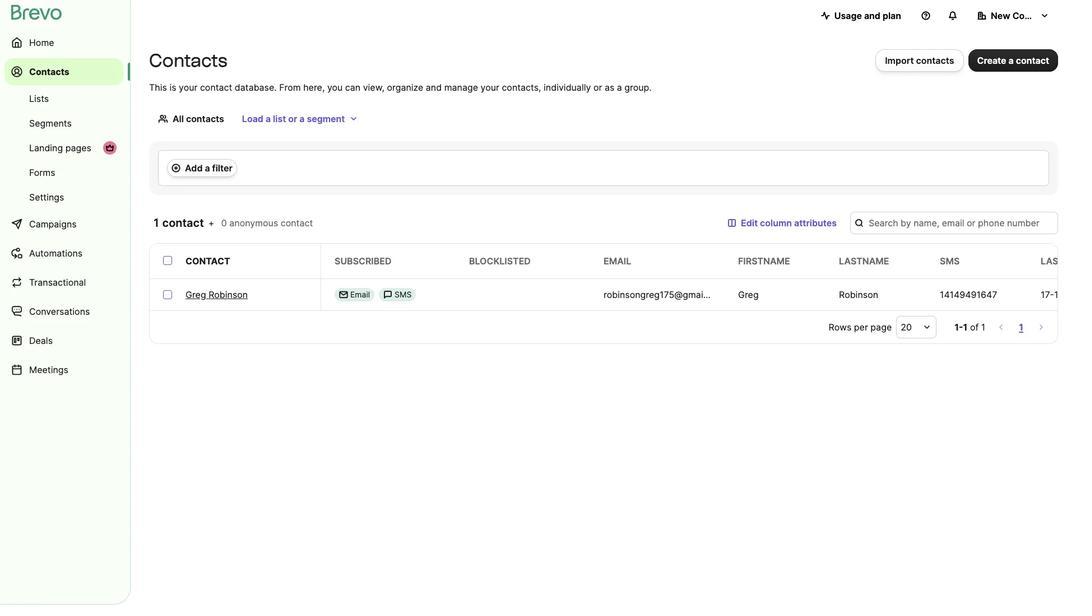 Task type: vqa. For each thing, say whether or not it's contained in the screenshot.
column
yes



Task type: locate. For each thing, give the bounding box(es) containing it.
a right create
[[1008, 55, 1014, 66]]

campaigns
[[29, 219, 77, 230]]

greg down firstname
[[738, 289, 759, 300]]

transactional link
[[4, 269, 123, 296]]

left___c25ys image left email
[[339, 290, 348, 299]]

and
[[864, 10, 880, 21], [426, 82, 442, 93]]

deals
[[29, 335, 53, 346]]

a right list
[[299, 113, 305, 124]]

lists link
[[4, 87, 123, 110]]

sms right email
[[395, 290, 412, 299]]

1 horizontal spatial contacts
[[916, 55, 954, 66]]

sms down search by name, email or phone number search box
[[940, 256, 960, 267]]

contact right the anonymous at the top left of the page
[[281, 217, 313, 229]]

group.
[[624, 82, 652, 93]]

left___rvooi image
[[105, 143, 114, 152]]

contacts for all contacts
[[186, 113, 224, 124]]

company
[[1013, 10, 1054, 21]]

1-
[[955, 322, 963, 333]]

robinson down contact
[[209, 289, 248, 300]]

contacts
[[916, 55, 954, 66], [186, 113, 224, 124]]

1 vertical spatial contacts
[[186, 113, 224, 124]]

contacts right "import" on the top of page
[[916, 55, 954, 66]]

segments link
[[4, 112, 123, 135]]

attributes
[[794, 217, 837, 229]]

1 robinson from the left
[[209, 289, 248, 300]]

0 horizontal spatial 20
[[901, 322, 912, 333]]

20 right page
[[901, 322, 912, 333]]

greg
[[186, 289, 206, 300], [738, 289, 759, 300]]

20 inside popup button
[[901, 322, 912, 333]]

contact right create
[[1016, 55, 1049, 66]]

segment
[[307, 113, 345, 124]]

page
[[871, 322, 892, 333]]

robinson
[[209, 289, 248, 300], [839, 289, 878, 300]]

edit
[[741, 217, 758, 229]]

all contacts
[[173, 113, 224, 124]]

or right list
[[288, 113, 297, 124]]

20 right 17-
[[1066, 289, 1076, 300]]

filter
[[212, 163, 232, 174]]

new company button
[[968, 4, 1058, 27]]

forms link
[[4, 161, 123, 184]]

contact
[[186, 256, 230, 267]]

load a list or a segment button
[[233, 108, 367, 130]]

all
[[173, 113, 184, 124]]

1 horizontal spatial robinson
[[839, 289, 878, 300]]

or left as
[[593, 82, 602, 93]]

a for add a filter
[[205, 163, 210, 174]]

0 vertical spatial and
[[864, 10, 880, 21]]

subscribed
[[335, 256, 391, 267]]

0 horizontal spatial contacts
[[29, 66, 69, 77]]

rows per page
[[829, 322, 892, 333]]

can
[[345, 82, 360, 93]]

greg for greg robinson
[[186, 289, 206, 300]]

contact
[[1016, 55, 1049, 66], [200, 82, 232, 93], [162, 216, 204, 230], [281, 217, 313, 229]]

add a filter button
[[167, 159, 237, 177]]

here,
[[303, 82, 325, 93]]

0 horizontal spatial robinson
[[209, 289, 248, 300]]

0 horizontal spatial greg
[[186, 289, 206, 300]]

and inside button
[[864, 10, 880, 21]]

0 vertical spatial sms
[[940, 256, 960, 267]]

last ch
[[1041, 256, 1076, 267]]

2 your from the left
[[481, 82, 499, 93]]

home link
[[4, 29, 123, 56]]

your right is
[[179, 82, 198, 93]]

contacts up lists at the left
[[29, 66, 69, 77]]

contacts inside button
[[916, 55, 954, 66]]

contacts
[[149, 50, 227, 71], [29, 66, 69, 77]]

a for load a list or a segment
[[266, 113, 271, 124]]

1 vertical spatial or
[[288, 113, 297, 124]]

database.
[[235, 82, 277, 93]]

0 vertical spatial 20
[[1066, 289, 1076, 300]]

and left manage
[[426, 82, 442, 93]]

or
[[593, 82, 602, 93], [288, 113, 297, 124]]

a for create a contact
[[1008, 55, 1014, 66]]

1 horizontal spatial or
[[593, 82, 602, 93]]

0 horizontal spatial contacts
[[186, 113, 224, 124]]

meetings link
[[4, 356, 123, 383]]

as
[[605, 82, 614, 93]]

1 horizontal spatial and
[[864, 10, 880, 21]]

+
[[208, 217, 214, 229]]

20 button
[[896, 316, 937, 339]]

17-
[[1041, 289, 1054, 300]]

from
[[279, 82, 301, 93]]

column
[[760, 217, 792, 229]]

new
[[991, 10, 1010, 21]]

landing pages link
[[4, 137, 123, 159]]

automations
[[29, 248, 83, 259]]

1 greg from the left
[[186, 289, 206, 300]]

conversations link
[[4, 298, 123, 325]]

0 horizontal spatial left___c25ys image
[[339, 290, 348, 299]]

greg down contact
[[186, 289, 206, 300]]

and left plan
[[864, 10, 880, 21]]

robinson up rows per page
[[839, 289, 878, 300]]

email
[[350, 290, 370, 299]]

your right manage
[[481, 82, 499, 93]]

transactional
[[29, 277, 86, 288]]

1 vertical spatial and
[[426, 82, 442, 93]]

1 inside button
[[1019, 322, 1023, 333]]

a inside button
[[205, 163, 210, 174]]

0 vertical spatial contacts
[[916, 55, 954, 66]]

left___c25ys image for email
[[339, 290, 348, 299]]

anonymous
[[229, 217, 278, 229]]

add a filter
[[185, 163, 232, 174]]

import
[[885, 55, 914, 66]]

usage
[[834, 10, 862, 21]]

contacts inside 'link'
[[29, 66, 69, 77]]

1 vertical spatial 20
[[901, 322, 912, 333]]

import contacts button
[[875, 49, 964, 72]]

greg robinson link
[[186, 288, 248, 302]]

conversations
[[29, 306, 90, 317]]

you
[[327, 82, 343, 93]]

2 left___c25ys image from the left
[[383, 290, 392, 299]]

20
[[1066, 289, 1076, 300], [901, 322, 912, 333]]

1 horizontal spatial your
[[481, 82, 499, 93]]

0 horizontal spatial or
[[288, 113, 297, 124]]

0 horizontal spatial your
[[179, 82, 198, 93]]

0 horizontal spatial and
[[426, 82, 442, 93]]

a inside button
[[1008, 55, 1014, 66]]

create
[[977, 55, 1006, 66]]

ch
[[1066, 256, 1076, 267]]

a left list
[[266, 113, 271, 124]]

left___c25ys image
[[339, 290, 348, 299], [383, 290, 392, 299]]

1-1 of 1
[[955, 322, 985, 333]]

greg robinson
[[186, 289, 248, 300]]

left___c25ys image right email
[[383, 290, 392, 299]]

1 horizontal spatial left___c25ys image
[[383, 290, 392, 299]]

blocklisted
[[469, 256, 531, 267]]

2 greg from the left
[[738, 289, 759, 300]]

create a contact
[[977, 55, 1049, 66]]

your
[[179, 82, 198, 93], [481, 82, 499, 93]]

contacts up is
[[149, 50, 227, 71]]

14149491647
[[940, 289, 997, 300]]

1 horizontal spatial greg
[[738, 289, 759, 300]]

a
[[1008, 55, 1014, 66], [617, 82, 622, 93], [266, 113, 271, 124], [299, 113, 305, 124], [205, 163, 210, 174]]

contact inside button
[[1016, 55, 1049, 66]]

contacts right all
[[186, 113, 224, 124]]

0 horizontal spatial sms
[[395, 290, 412, 299]]

a right add
[[205, 163, 210, 174]]

is
[[169, 82, 176, 93]]

1
[[154, 216, 160, 230], [963, 322, 968, 333], [981, 322, 985, 333], [1019, 322, 1023, 333]]

1 left___c25ys image from the left
[[339, 290, 348, 299]]



Task type: describe. For each thing, give the bounding box(es) containing it.
add
[[185, 163, 203, 174]]

robinsongreg175@gmail.com
[[604, 289, 726, 300]]

lastname
[[839, 256, 889, 267]]

per
[[854, 322, 868, 333]]

1 contact + 0 anonymous contact
[[154, 216, 313, 230]]

manage
[[444, 82, 478, 93]]

1 vertical spatial sms
[[395, 290, 412, 299]]

pages
[[65, 142, 91, 154]]

1 horizontal spatial 20
[[1066, 289, 1076, 300]]

deals link
[[4, 327, 123, 354]]

or inside button
[[288, 113, 297, 124]]

new company
[[991, 10, 1054, 21]]

contacts link
[[4, 58, 123, 85]]

view,
[[363, 82, 384, 93]]

campaigns link
[[4, 211, 123, 238]]

left___c25ys image for sms
[[383, 290, 392, 299]]

11-
[[1054, 289, 1066, 300]]

create a contact button
[[968, 49, 1058, 72]]

contacts for import contacts
[[916, 55, 954, 66]]

list
[[273, 113, 286, 124]]

landing
[[29, 142, 63, 154]]

individually
[[544, 82, 591, 93]]

meetings
[[29, 364, 68, 375]]

edit column attributes button
[[719, 212, 846, 234]]

contact up all contacts
[[200, 82, 232, 93]]

contacts,
[[502, 82, 541, 93]]

segments
[[29, 118, 72, 129]]

2 robinson from the left
[[839, 289, 878, 300]]

this
[[149, 82, 167, 93]]

lists
[[29, 93, 49, 104]]

0
[[221, 217, 227, 229]]

Search by name, email or phone number search field
[[850, 212, 1058, 234]]

of
[[970, 322, 979, 333]]

rows
[[829, 322, 851, 333]]

landing pages
[[29, 142, 91, 154]]

contact left +
[[162, 216, 204, 230]]

organize
[[387, 82, 423, 93]]

greg for greg
[[738, 289, 759, 300]]

email
[[604, 256, 631, 267]]

settings link
[[4, 186, 123, 208]]

load a list or a segment
[[242, 113, 345, 124]]

1 horizontal spatial contacts
[[149, 50, 227, 71]]

this is your contact database. from here, you can view, organize and manage your contacts, individually or as a group.
[[149, 82, 652, 93]]

17-11-20
[[1041, 289, 1076, 300]]

contact inside the 1 contact + 0 anonymous contact
[[281, 217, 313, 229]]

usage and plan button
[[812, 4, 910, 27]]

edit column attributes
[[741, 217, 837, 229]]

firstname
[[738, 256, 790, 267]]

usage and plan
[[834, 10, 901, 21]]

a right as
[[617, 82, 622, 93]]

settings
[[29, 192, 64, 203]]

0 vertical spatial or
[[593, 82, 602, 93]]

1 horizontal spatial sms
[[940, 256, 960, 267]]

forms
[[29, 167, 55, 178]]

home
[[29, 37, 54, 48]]

import contacts
[[885, 55, 954, 66]]

plan
[[883, 10, 901, 21]]

last
[[1041, 256, 1064, 267]]

1 your from the left
[[179, 82, 198, 93]]

automations link
[[4, 240, 123, 267]]

1 button
[[1017, 319, 1026, 335]]

load
[[242, 113, 263, 124]]



